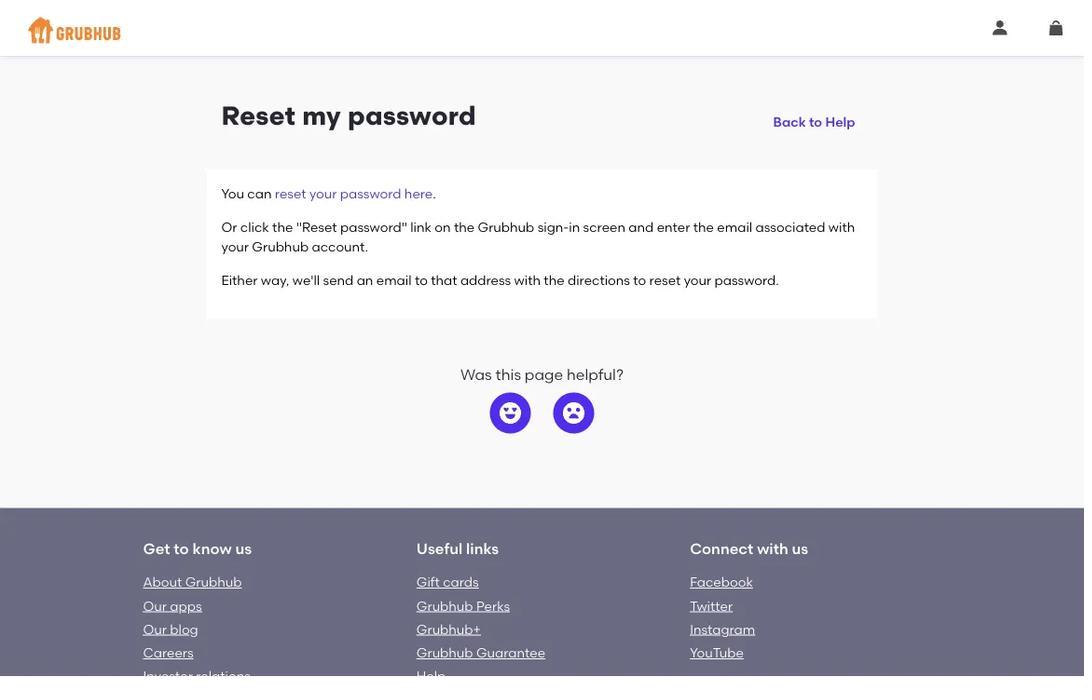 Task type: describe. For each thing, give the bounding box(es) containing it.
can
[[247, 186, 272, 202]]

your inside or click the "reset password" link on the grubhub sign-in screen and enter the email associated with your grubhub account.
[[221, 238, 249, 254]]

either way, we'll send an email to that address with the directions to reset your password.
[[221, 272, 779, 288]]

reset your password here link
[[275, 186, 433, 202]]

careers link
[[143, 645, 194, 661]]

grubhub down grubhub+
[[417, 645, 473, 661]]

to left help
[[809, 114, 822, 130]]

perks
[[476, 598, 510, 614]]

grubhub left sign-
[[478, 220, 534, 235]]

.
[[433, 186, 436, 202]]

cards
[[443, 575, 479, 591]]

useful links
[[417, 540, 499, 558]]

reset my password
[[221, 100, 476, 131]]

back
[[773, 114, 806, 130]]

link
[[410, 220, 432, 235]]

you
[[221, 186, 244, 202]]

0 vertical spatial password
[[348, 100, 476, 131]]

help
[[825, 114, 855, 130]]

directions
[[568, 272, 630, 288]]

associated
[[756, 220, 825, 235]]

blog
[[170, 622, 198, 638]]

"reset
[[296, 220, 337, 235]]

page
[[525, 366, 563, 384]]

the right enter
[[693, 220, 714, 235]]

twitter
[[690, 598, 733, 614]]

this page was not helpful image
[[563, 402, 585, 425]]

get to know us
[[143, 540, 252, 558]]

or click the "reset password" link on the grubhub sign-in screen and enter the email associated with your grubhub account.
[[221, 220, 855, 254]]

2 our from the top
[[143, 622, 167, 638]]

our apps link
[[143, 598, 202, 614]]

grubhub+
[[417, 622, 481, 638]]

1 our from the top
[[143, 598, 167, 614]]

get
[[143, 540, 170, 558]]

instagram link
[[690, 622, 755, 638]]

screen
[[583, 220, 625, 235]]

account.
[[312, 238, 368, 254]]

twitter link
[[690, 598, 733, 614]]

password"
[[340, 220, 407, 235]]

grubhub down gift cards link
[[417, 598, 473, 614]]

instagram
[[690, 622, 755, 638]]

careers
[[143, 645, 194, 661]]

facebook
[[690, 575, 753, 591]]

we'll
[[293, 272, 320, 288]]

grubhub+ link
[[417, 622, 481, 638]]

connect
[[690, 540, 753, 558]]

gift
[[417, 575, 440, 591]]

send
[[323, 272, 354, 288]]

grubhub perks link
[[417, 598, 510, 614]]

know
[[193, 540, 232, 558]]

facebook link
[[690, 575, 753, 591]]

useful
[[417, 540, 463, 558]]



Task type: vqa. For each thing, say whether or not it's contained in the screenshot.
Your
yes



Task type: locate. For each thing, give the bounding box(es) containing it.
address
[[460, 272, 511, 288]]

1 us from the left
[[235, 540, 252, 558]]

2 horizontal spatial your
[[684, 272, 711, 288]]

2 vertical spatial your
[[684, 272, 711, 288]]

the
[[272, 220, 293, 235], [454, 220, 475, 235], [693, 220, 714, 235], [544, 272, 564, 288]]

grubhub logo image
[[28, 12, 121, 49]]

1 horizontal spatial with
[[757, 540, 788, 558]]

our down about
[[143, 598, 167, 614]]

that
[[431, 272, 457, 288]]

with right associated
[[829, 220, 855, 235]]

sign-
[[538, 220, 569, 235]]

gift cards grubhub perks grubhub+ grubhub guarantee
[[417, 575, 545, 661]]

about grubhub our apps our                                     blog careers
[[143, 575, 242, 661]]

or
[[221, 220, 237, 235]]

us right connect
[[792, 540, 808, 558]]

2 vertical spatial with
[[757, 540, 788, 558]]

1 horizontal spatial us
[[792, 540, 808, 558]]

grubhub guarantee link
[[417, 645, 545, 661]]

either
[[221, 272, 258, 288]]

your down the or
[[221, 238, 249, 254]]

on
[[435, 220, 451, 235]]

reset down enter
[[649, 272, 681, 288]]

1 vertical spatial reset
[[649, 272, 681, 288]]

reset
[[275, 186, 306, 202], [649, 272, 681, 288]]

in
[[569, 220, 580, 235]]

grubhub down know
[[185, 575, 242, 591]]

0 vertical spatial with
[[829, 220, 855, 235]]

facebook twitter instagram youtube
[[690, 575, 755, 661]]

0 horizontal spatial reset
[[275, 186, 306, 202]]

0 vertical spatial your
[[309, 186, 337, 202]]

password
[[348, 100, 476, 131], [340, 186, 401, 202]]

connect with us
[[690, 540, 808, 558]]

about grubhub link
[[143, 575, 242, 591]]

apps
[[170, 598, 202, 614]]

with right connect
[[757, 540, 788, 558]]

email
[[717, 220, 752, 235], [376, 272, 412, 288]]

with
[[829, 220, 855, 235], [514, 272, 541, 288], [757, 540, 788, 558]]

my
[[302, 100, 341, 131]]

to right "get" at the bottom left of the page
[[174, 540, 189, 558]]

you can reset your password here .
[[221, 186, 436, 202]]

1 horizontal spatial reset
[[649, 272, 681, 288]]

to
[[809, 114, 822, 130], [415, 272, 428, 288], [633, 272, 646, 288], [174, 540, 189, 558]]

guarantee
[[476, 645, 545, 661]]

here
[[404, 186, 433, 202]]

our
[[143, 598, 167, 614], [143, 622, 167, 638]]

way,
[[261, 272, 289, 288]]

with inside or click the "reset password" link on the grubhub sign-in screen and enter the email associated with your grubhub account.
[[829, 220, 855, 235]]

to left the that
[[415, 272, 428, 288]]

reset
[[221, 100, 296, 131]]

enter
[[657, 220, 690, 235]]

1 vertical spatial with
[[514, 272, 541, 288]]

our                                     blog link
[[143, 622, 198, 638]]

1 vertical spatial password
[[340, 186, 401, 202]]

password up password"
[[340, 186, 401, 202]]

password.
[[715, 272, 779, 288]]

2 us from the left
[[792, 540, 808, 558]]

was
[[460, 366, 492, 384]]

click
[[240, 220, 269, 235]]

1 horizontal spatial email
[[717, 220, 752, 235]]

youtube
[[690, 645, 744, 661]]

your
[[309, 186, 337, 202], [221, 238, 249, 254], [684, 272, 711, 288]]

0 horizontal spatial email
[[376, 272, 412, 288]]

to right directions
[[633, 272, 646, 288]]

back to help
[[773, 114, 855, 130]]

the right on
[[454, 220, 475, 235]]

youtube link
[[690, 645, 744, 661]]

1 vertical spatial our
[[143, 622, 167, 638]]

1 vertical spatial your
[[221, 238, 249, 254]]

1 horizontal spatial your
[[309, 186, 337, 202]]

1 vertical spatial email
[[376, 272, 412, 288]]

0 vertical spatial email
[[717, 220, 752, 235]]

0 horizontal spatial small image
[[993, 21, 1008, 35]]

us
[[235, 540, 252, 558], [792, 540, 808, 558]]

this
[[495, 366, 521, 384]]

this page was helpful image
[[499, 402, 522, 425]]

the right click
[[272, 220, 293, 235]]

2 small image from the left
[[1049, 21, 1064, 35]]

grubhub
[[478, 220, 534, 235], [252, 238, 309, 254], [185, 575, 242, 591], [417, 598, 473, 614], [417, 645, 473, 661]]

0 vertical spatial reset
[[275, 186, 306, 202]]

was this page helpful?
[[460, 366, 624, 384]]

reset right can
[[275, 186, 306, 202]]

small image
[[993, 21, 1008, 35], [1049, 21, 1064, 35]]

gift cards link
[[417, 575, 479, 591]]

the left directions
[[544, 272, 564, 288]]

1 small image from the left
[[993, 21, 1008, 35]]

0 horizontal spatial your
[[221, 238, 249, 254]]

0 vertical spatial our
[[143, 598, 167, 614]]

email right an
[[376, 272, 412, 288]]

your left password.
[[684, 272, 711, 288]]

1 horizontal spatial small image
[[1049, 21, 1064, 35]]

back to help link
[[766, 100, 863, 133]]

links
[[466, 540, 499, 558]]

with right address
[[514, 272, 541, 288]]

0 horizontal spatial us
[[235, 540, 252, 558]]

password up here
[[348, 100, 476, 131]]

about
[[143, 575, 182, 591]]

an
[[357, 272, 373, 288]]

grubhub inside about grubhub our apps our                                     blog careers
[[185, 575, 242, 591]]

email inside or click the "reset password" link on the grubhub sign-in screen and enter the email associated with your grubhub account.
[[717, 220, 752, 235]]

helpful?
[[567, 366, 624, 384]]

email up password.
[[717, 220, 752, 235]]

us right know
[[235, 540, 252, 558]]

0 horizontal spatial with
[[514, 272, 541, 288]]

grubhub down click
[[252, 238, 309, 254]]

2 horizontal spatial with
[[829, 220, 855, 235]]

our up careers
[[143, 622, 167, 638]]

your up "reset
[[309, 186, 337, 202]]

and
[[629, 220, 654, 235]]



